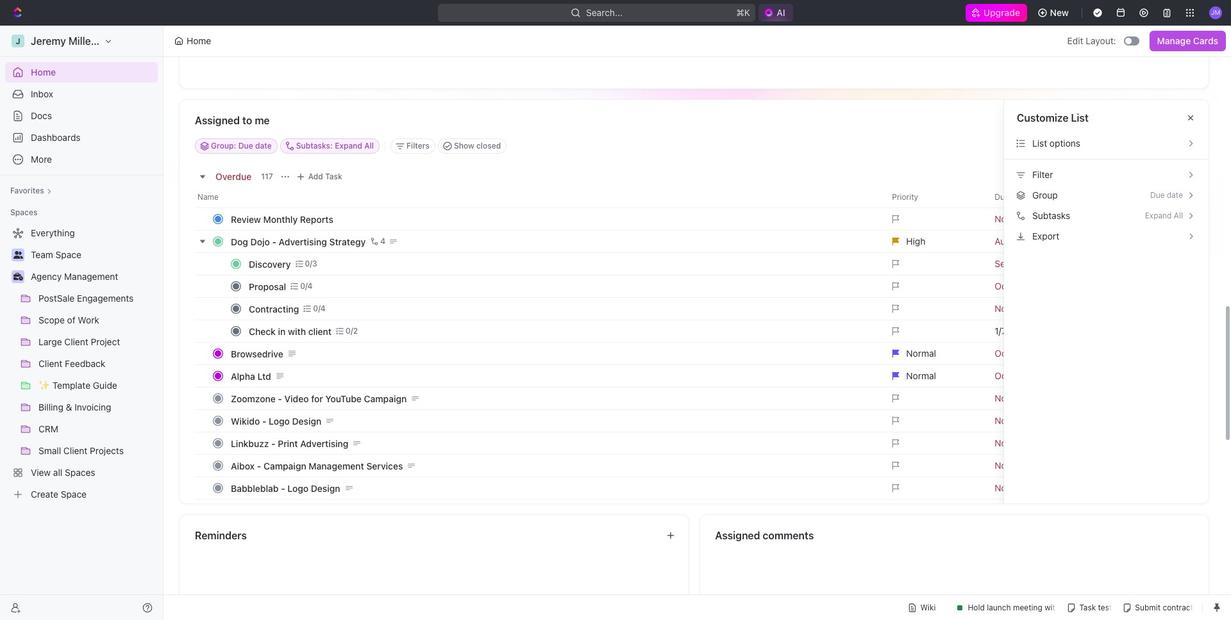 Task type: locate. For each thing, give the bounding box(es) containing it.
client up view all spaces link at the bottom of the page
[[63, 446, 87, 457]]

advertising for print
[[300, 438, 348, 449]]

filter button
[[1012, 165, 1201, 185]]

-
[[272, 236, 276, 247], [278, 393, 282, 404], [262, 416, 266, 427], [271, 438, 275, 449], [257, 461, 261, 472], [281, 483, 285, 494]]

space down view all spaces link at the bottom of the page
[[61, 489, 87, 500]]

0 horizontal spatial expand
[[335, 141, 362, 151]]

home inside sidebar navigation
[[31, 67, 56, 78]]

template
[[52, 380, 90, 391]]

aibox - campaign management services link
[[228, 457, 882, 475]]

1 vertical spatial all
[[1174, 211, 1183, 221]]

1 horizontal spatial due
[[995, 192, 1009, 202]]

1 horizontal spatial assigned
[[715, 530, 760, 542]]

alpha ltd
[[231, 371, 271, 382]]

due date left group
[[995, 192, 1027, 202]]

2 horizontal spatial due
[[1150, 190, 1165, 200]]

date down me
[[255, 141, 272, 151]]

1 vertical spatial spaces
[[65, 467, 95, 478]]

expand up export button
[[1145, 211, 1172, 221]]

0 vertical spatial assigned
[[195, 115, 240, 126]]

normal button for alpha ltd
[[884, 365, 987, 388]]

- right babbleblab
[[281, 483, 285, 494]]

0 horizontal spatial campaign
[[264, 461, 306, 472]]

1 horizontal spatial home
[[187, 35, 211, 46]]

0 horizontal spatial assigned
[[195, 115, 240, 126]]

zoomzone - video for youtube campaign
[[231, 393, 407, 404]]

- left video at the bottom left of page
[[278, 393, 282, 404]]

print
[[278, 438, 298, 449]]

2 normal button from the top
[[884, 365, 987, 388]]

management left services
[[309, 461, 364, 472]]

0 vertical spatial home
[[187, 35, 211, 46]]

home
[[187, 35, 211, 46], [31, 67, 56, 78]]

design down aibox - campaign management services on the left bottom
[[311, 483, 340, 494]]

customize inside button
[[1150, 140, 1195, 151]]

logo down aibox - campaign management services on the left bottom
[[288, 483, 308, 494]]

tree
[[5, 223, 158, 505]]

space up agency management
[[56, 249, 81, 260]]

customize for customize list
[[1017, 112, 1069, 124]]

0 vertical spatial all
[[364, 141, 374, 151]]

normal
[[906, 348, 936, 359], [906, 371, 936, 382]]

1 horizontal spatial customize
[[1150, 140, 1195, 151]]

0 vertical spatial advertising
[[279, 236, 327, 247]]

1 horizontal spatial 0/4
[[313, 304, 326, 314]]

1 vertical spatial customize
[[1150, 140, 1195, 151]]

aibox
[[231, 461, 255, 472]]

1 vertical spatial design
[[311, 483, 340, 494]]

0 vertical spatial logo
[[269, 416, 290, 427]]

0/4 for proposal
[[300, 281, 313, 291]]

campaign up the babbleblab - logo design
[[264, 461, 306, 472]]

invoicing
[[75, 402, 111, 413]]

client
[[64, 337, 88, 348], [38, 358, 62, 369], [63, 446, 87, 457]]

1 vertical spatial management
[[309, 461, 364, 472]]

0 horizontal spatial due
[[238, 141, 253, 151]]

list left options
[[1032, 138, 1047, 149]]

1 vertical spatial normal
[[906, 371, 936, 382]]

1 vertical spatial home
[[31, 67, 56, 78]]

spaces
[[10, 208, 37, 217], [65, 467, 95, 478]]

management down team space link
[[64, 271, 118, 282]]

0 horizontal spatial home
[[31, 67, 56, 78]]

management
[[64, 271, 118, 282], [309, 461, 364, 472]]

0 vertical spatial space
[[56, 249, 81, 260]]

of
[[67, 315, 75, 326]]

1 horizontal spatial date
[[1011, 192, 1027, 202]]

- for zoomzone
[[278, 393, 282, 404]]

0 vertical spatial 0/4
[[300, 281, 313, 291]]

postsale engagements
[[38, 293, 134, 304]]

1 horizontal spatial list
[[1071, 112, 1089, 124]]

1 normal button from the top
[[884, 342, 987, 365]]

1 vertical spatial 0/4
[[313, 304, 326, 314]]

expand
[[335, 141, 362, 151], [1145, 211, 1172, 221]]

1 vertical spatial expand
[[1145, 211, 1172, 221]]

user group image
[[13, 251, 23, 259]]

create
[[31, 489, 58, 500]]

check
[[249, 326, 276, 337]]

0/4 button up client
[[302, 303, 327, 315]]

list options
[[1032, 138, 1080, 149]]

expand right subtasks:
[[335, 141, 362, 151]]

due date
[[1150, 190, 1183, 200], [995, 192, 1027, 202]]

0 vertical spatial client
[[64, 337, 88, 348]]

- right aibox
[[257, 461, 261, 472]]

show
[[454, 141, 474, 151]]

high
[[906, 236, 926, 247]]

1 vertical spatial assigned
[[715, 530, 760, 542]]

all
[[364, 141, 374, 151], [1174, 211, 1183, 221]]

customize for customize
[[1150, 140, 1195, 151]]

0 horizontal spatial list
[[1032, 138, 1047, 149]]

j
[[16, 36, 20, 46]]

normal for alpha ltd
[[906, 371, 936, 382]]

to
[[242, 115, 252, 126]]

date up expand all
[[1167, 190, 1183, 200]]

0 horizontal spatial due date
[[995, 192, 1027, 202]]

agency management
[[31, 271, 118, 282]]

0 horizontal spatial customize
[[1017, 112, 1069, 124]]

client down large
[[38, 358, 62, 369]]

view
[[31, 467, 51, 478]]

list up search tasks... text box
[[1071, 112, 1089, 124]]

0/4 up client
[[313, 304, 326, 314]]

list
[[1071, 112, 1089, 124], [1032, 138, 1047, 149]]

0/2
[[346, 326, 358, 336]]

1 vertical spatial logo
[[288, 483, 308, 494]]

- for babbleblab
[[281, 483, 285, 494]]

2 normal from the top
[[906, 371, 936, 382]]

assigned for assigned comments
[[715, 530, 760, 542]]

0 vertical spatial normal
[[906, 348, 936, 359]]

0 horizontal spatial spaces
[[10, 208, 37, 217]]

client for small
[[63, 446, 87, 457]]

⌘k
[[736, 7, 750, 18]]

ai button
[[759, 4, 793, 22]]

0 horizontal spatial 0/4
[[300, 281, 313, 291]]

jm
[[1211, 9, 1220, 16]]

client feedback link
[[38, 354, 155, 374]]

upgrade
[[984, 7, 1021, 18]]

alpha
[[231, 371, 255, 382]]

due inside dropdown button
[[995, 192, 1009, 202]]

create space link
[[5, 485, 155, 505]]

date left group
[[1011, 192, 1027, 202]]

workspace
[[106, 35, 159, 47]]

assigned to me
[[195, 115, 270, 126]]

1 horizontal spatial due date
[[1150, 190, 1183, 200]]

assigned comments
[[715, 530, 814, 542]]

logo
[[269, 416, 290, 427], [288, 483, 308, 494]]

show closed button
[[438, 139, 507, 154]]

team space link
[[31, 245, 155, 265]]

new
[[1050, 7, 1069, 18]]

1 vertical spatial campaign
[[264, 461, 306, 472]]

0/4 button
[[289, 280, 314, 293], [302, 303, 327, 315]]

proposal
[[249, 281, 286, 292]]

due date up expand all
[[1150, 190, 1183, 200]]

assigned up group: on the left
[[195, 115, 240, 126]]

tree inside sidebar navigation
[[5, 223, 158, 505]]

0/4 down 0/3 button
[[300, 281, 313, 291]]

0 vertical spatial spaces
[[10, 208, 37, 217]]

me
[[255, 115, 270, 126]]

logo for wikido
[[269, 416, 290, 427]]

1 vertical spatial 0/4 button
[[302, 303, 327, 315]]

0 vertical spatial management
[[64, 271, 118, 282]]

design for wikido - logo design
[[292, 416, 321, 427]]

advertising up 0/3 button
[[279, 236, 327, 247]]

due up expand all
[[1150, 190, 1165, 200]]

- left the print
[[271, 438, 275, 449]]

check in with client
[[249, 326, 332, 337]]

add task
[[308, 172, 342, 181]]

due
[[238, 141, 253, 151], [1150, 190, 1165, 200], [995, 192, 1009, 202]]

expand all
[[1145, 211, 1183, 221]]

client up client feedback
[[64, 337, 88, 348]]

design down video at the bottom left of page
[[292, 416, 321, 427]]

- for aibox
[[257, 461, 261, 472]]

create space
[[31, 489, 87, 500]]

client for large
[[64, 337, 88, 348]]

business time image
[[13, 273, 23, 281]]

- right the wikido
[[262, 416, 266, 427]]

- for linkbuzz
[[271, 438, 275, 449]]

aibox - campaign management services
[[231, 461, 403, 472]]

1 horizontal spatial all
[[1174, 211, 1183, 221]]

view all spaces link
[[5, 463, 155, 483]]

0/4 button down 0/3 button
[[289, 280, 314, 293]]

projects
[[90, 446, 124, 457]]

0 vertical spatial 0/4 button
[[289, 280, 314, 293]]

due left group
[[995, 192, 1009, 202]]

campaign right youtube
[[364, 393, 407, 404]]

options
[[1050, 138, 1080, 149]]

0 vertical spatial design
[[292, 416, 321, 427]]

small client projects link
[[38, 441, 155, 462]]

more
[[31, 154, 52, 165]]

0 horizontal spatial management
[[64, 271, 118, 282]]

dog dojo - advertising strategy
[[231, 236, 366, 247]]

view all spaces
[[31, 467, 95, 478]]

search...
[[586, 7, 623, 18]]

add task button
[[293, 169, 347, 185]]

campaign
[[364, 393, 407, 404], [264, 461, 306, 472]]

1 horizontal spatial campaign
[[364, 393, 407, 404]]

advertising up aibox - campaign management services on the left bottom
[[300, 438, 348, 449]]

0 horizontal spatial date
[[255, 141, 272, 151]]

0 vertical spatial campaign
[[364, 393, 407, 404]]

postsale
[[38, 293, 75, 304]]

logo up the print
[[269, 416, 290, 427]]

4 button
[[368, 235, 387, 248]]

spaces down small client projects
[[65, 467, 95, 478]]

normal for browsedrive
[[906, 348, 936, 359]]

1 vertical spatial list
[[1032, 138, 1047, 149]]

spaces down favorites
[[10, 208, 37, 217]]

export
[[1032, 231, 1059, 242]]

due right group: on the left
[[238, 141, 253, 151]]

jeremy miller's workspace, , element
[[12, 35, 24, 47]]

0 vertical spatial customize
[[1017, 112, 1069, 124]]

2 vertical spatial client
[[63, 446, 87, 457]]

client feedback
[[38, 358, 105, 369]]

1 vertical spatial client
[[38, 358, 62, 369]]

1 vertical spatial space
[[61, 489, 87, 500]]

1 normal from the top
[[906, 348, 936, 359]]

set priority image
[[884, 500, 987, 523]]

1 vertical spatial advertising
[[300, 438, 348, 449]]

assigned left comments
[[715, 530, 760, 542]]

1 horizontal spatial expand
[[1145, 211, 1172, 221]]

0 vertical spatial list
[[1071, 112, 1089, 124]]

1 horizontal spatial management
[[309, 461, 364, 472]]

logo for babbleblab
[[288, 483, 308, 494]]

review
[[231, 214, 261, 225]]

linkbuzz - print advertising
[[231, 438, 348, 449]]

design
[[292, 416, 321, 427], [311, 483, 340, 494]]

billing & invoicing
[[38, 402, 111, 413]]

tree containing everything
[[5, 223, 158, 505]]



Task type: vqa. For each thing, say whether or not it's contained in the screenshot.


Task type: describe. For each thing, give the bounding box(es) containing it.
subtasks: expand all
[[296, 141, 374, 151]]

group
[[1032, 190, 1058, 201]]

dog
[[231, 236, 248, 247]]

services
[[366, 461, 403, 472]]

list inside 'list options' button
[[1032, 138, 1047, 149]]

dashboards link
[[5, 128, 158, 148]]

customize list
[[1017, 112, 1089, 124]]

- for wikido
[[262, 416, 266, 427]]

normal button for browsedrive
[[884, 342, 987, 365]]

team
[[31, 249, 53, 260]]

docs link
[[5, 106, 158, 126]]

large
[[38, 337, 62, 348]]

babbleblab
[[231, 483, 279, 494]]

everything link
[[5, 223, 155, 244]]

due date inside due date dropdown button
[[995, 192, 1027, 202]]

advertising for -
[[279, 236, 327, 247]]

guide
[[93, 380, 117, 391]]

overdue
[[215, 171, 252, 182]]

crm link
[[38, 419, 155, 440]]

0/4 for contracting
[[313, 304, 326, 314]]

117
[[261, 172, 273, 181]]

&
[[66, 402, 72, 413]]

large client project
[[38, 337, 120, 348]]

jeremy
[[31, 35, 66, 47]]

✨
[[38, 380, 50, 391]]

manage cards button
[[1149, 31, 1226, 51]]

✨ template guide link
[[38, 376, 155, 396]]

0/2 button
[[334, 325, 359, 338]]

strategy
[[329, 236, 366, 247]]

0 horizontal spatial all
[[364, 141, 374, 151]]

work
[[78, 315, 99, 326]]

Search tasks... text field
[[1014, 137, 1143, 156]]

space for create space
[[61, 489, 87, 500]]

management inside tree
[[64, 271, 118, 282]]

0/3 button
[[293, 258, 319, 271]]

space for team space
[[56, 249, 81, 260]]

favorites button
[[5, 183, 57, 199]]

with
[[288, 326, 306, 337]]

task
[[325, 172, 342, 181]]

small
[[38, 446, 61, 457]]

youtube
[[325, 393, 362, 404]]

- right 'dojo'
[[272, 236, 276, 247]]

edit
[[1067, 35, 1083, 46]]

billing
[[38, 402, 63, 413]]

group:
[[211, 141, 236, 151]]

miller's
[[69, 35, 103, 47]]

add
[[308, 172, 323, 181]]

2 horizontal spatial date
[[1167, 190, 1183, 200]]

closed
[[476, 141, 501, 151]]

filter
[[1032, 169, 1053, 180]]

group: due date
[[211, 141, 272, 151]]

assigned for assigned to me
[[195, 115, 240, 126]]

1 horizontal spatial spaces
[[65, 467, 95, 478]]

ltd
[[257, 371, 271, 382]]

all
[[53, 467, 62, 478]]

agency management link
[[31, 267, 155, 287]]

reports
[[300, 214, 333, 225]]

babbleblab - logo design
[[231, 483, 340, 494]]

docs
[[31, 110, 52, 121]]

4
[[380, 237, 385, 246]]

team space
[[31, 249, 81, 260]]

0/4 button for proposal
[[289, 280, 314, 293]]

sidebar navigation
[[0, 26, 166, 621]]

wikido - logo design link
[[228, 412, 882, 431]]

ai
[[777, 7, 785, 18]]

0/4 button for contracting
[[302, 303, 327, 315]]

engagements
[[77, 293, 134, 304]]

filter button
[[1004, 165, 1209, 185]]

comments
[[763, 530, 814, 542]]

linkbuzz - print advertising link
[[228, 434, 882, 453]]

manage
[[1157, 35, 1191, 46]]

0/3
[[305, 259, 317, 269]]

0 vertical spatial expand
[[335, 141, 362, 151]]

name button
[[195, 187, 884, 208]]

agency
[[31, 271, 62, 282]]

dashboards
[[31, 132, 81, 143]]

feedback
[[65, 358, 105, 369]]

in
[[278, 326, 286, 337]]

large client project link
[[38, 332, 155, 353]]

client
[[308, 326, 332, 337]]

billing & invoicing link
[[38, 398, 155, 418]]

subtasks
[[1032, 210, 1070, 221]]

filters
[[407, 141, 430, 151]]

discovery
[[249, 259, 291, 270]]

customize button
[[1146, 137, 1198, 155]]

new button
[[1032, 3, 1077, 23]]

design for babbleblab - logo design
[[311, 483, 340, 494]]

show closed
[[454, 141, 501, 151]]

✨ template guide
[[38, 380, 117, 391]]

cards
[[1193, 35, 1218, 46]]

scope of work link
[[38, 310, 155, 331]]

scope of work
[[38, 315, 99, 326]]

due date button
[[987, 187, 1090, 208]]

date inside dropdown button
[[1011, 192, 1027, 202]]

video
[[284, 393, 309, 404]]

name
[[197, 192, 219, 202]]



